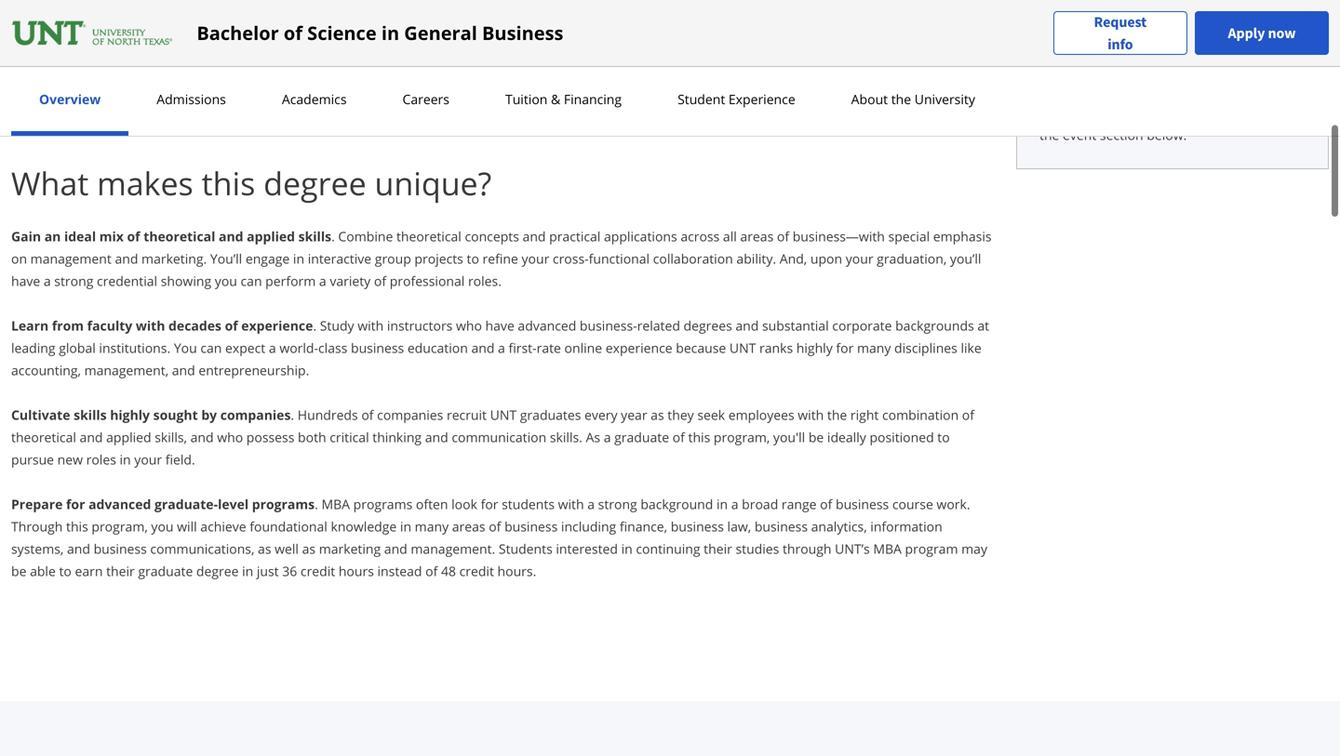 Task type: locate. For each thing, give the bounding box(es) containing it.
of down group
[[374, 272, 386, 290]]

1 horizontal spatial experience
[[606, 339, 673, 357]]

general
[[404, 20, 477, 46]]

0 vertical spatial areas
[[741, 228, 774, 245]]

1 vertical spatial their
[[106, 563, 135, 580]]

expect
[[225, 339, 266, 357]]

highly down management,
[[110, 406, 150, 424]]

skills up interactive
[[299, 228, 331, 245]]

programs up the knowledge
[[353, 496, 413, 513]]

unt inside '. hundreds of companies recruit unt graduates every year as they seek employees with the right combination of theoretical and applied skills, and who possess both critical thinking and communication skills. as a graduate of this program, you'll be ideally positioned to pursue new roles in your field.'
[[490, 406, 517, 424]]

0 vertical spatial be
[[809, 429, 824, 446]]

1 horizontal spatial credit
[[301, 563, 335, 580]]

1 horizontal spatial graduate
[[615, 429, 669, 446]]

information
[[1040, 104, 1112, 121]]

.
[[90, 110, 94, 128], [331, 228, 335, 245], [313, 317, 317, 335], [291, 406, 294, 424], [315, 496, 318, 513]]

. inside the . study with instructors who have advanced business-related degrees and substantial corporate backgrounds at leading global institutions. you can expect a world-class business education and a first-rate online experience because unt ranks highly for many disciplines like accounting, management, and entrepreneurship.
[[313, 317, 317, 335]]

0 horizontal spatial who
[[217, 429, 243, 446]]

unt up communication
[[490, 406, 517, 424]]

students up students
[[502, 496, 555, 513]]

2 horizontal spatial degree
[[583, 88, 625, 106]]

graduate inside '. hundreds of companies recruit unt graduates every year as they seek employees with the right combination of theoretical and applied skills, and who possess both critical thinking and communication skills. as a graduate of this program, you'll be ideally positioned to pursue new roles in your field.'
[[615, 429, 669, 446]]

many down often on the bottom of page
[[415, 518, 449, 536]]

credit inside 'intended for students with 45 or fewer transferable credit hours'
[[11, 110, 49, 128]]

tuition
[[505, 90, 548, 108]]

1 horizontal spatial hours
[[339, 563, 374, 580]]

of up and,
[[777, 228, 790, 245]]

the left event
[[1040, 126, 1060, 144]]

companies
[[220, 406, 291, 424], [377, 406, 443, 424]]

management.
[[411, 540, 496, 558]]

1 horizontal spatial business
[[482, 20, 564, 46]]

and right skills,
[[190, 429, 214, 446]]

online
[[1226, 81, 1266, 99]]

engage
[[246, 250, 290, 268]]

january
[[1057, 42, 1103, 60]]

to up roles.
[[467, 250, 479, 268]]

0 vertical spatial program,
[[714, 429, 770, 446]]

0 vertical spatial their
[[704, 540, 733, 558]]

. combine theoretical concepts and practical applications across all areas of business—with special emphasis on management and marketing. you'll engage in interactive group projects to refine your cross-functional collaboration ability. and, upon your graduation, you'll have a strong credential showing you can perform a variety of professional roles.
[[11, 228, 992, 290]]

. up the foundational
[[315, 496, 318, 513]]

and up you'll
[[219, 228, 243, 245]]

1 horizontal spatial have
[[486, 317, 515, 335]]

2 programs from the left
[[353, 496, 413, 513]]

1 horizontal spatial highly
[[797, 339, 833, 357]]

1 vertical spatial degree
[[264, 162, 367, 205]]

0 vertical spatial who
[[456, 317, 482, 335]]

from
[[52, 317, 84, 335]]

1 horizontal spatial unt
[[730, 339, 756, 357]]

perform
[[266, 272, 316, 290]]

level
[[218, 496, 249, 513]]

1 horizontal spatial by
[[201, 406, 217, 424]]

strong down management
[[54, 272, 93, 290]]

0 vertical spatial you
[[215, 272, 237, 290]]

for down "corporate"
[[836, 339, 854, 357]]

. inside . combine theoretical concepts and practical applications across all areas of business—with special emphasis on management and marketing. you'll engage in interactive group projects to refine your cross-functional collaboration ability. and, upon your graduation, you'll have a strong credential showing you can perform a variety of professional roles.
[[331, 228, 335, 245]]

to right 'able'
[[59, 563, 72, 580]]

0 horizontal spatial have
[[11, 272, 40, 290]]

1 horizontal spatial be
[[809, 429, 824, 446]]

be inside . mba programs often look for students with a strong background in a broad range of business course work. through this program, you will achieve foundational knowledge in many areas of business including finance, business law, business analytics, information systems, and business communications, as well as marketing and management. students interested in continuing their studies through unt's mba program may be able to earn their graduate degree in just 36 credit hours instead of 48 credit hours.
[[11, 563, 26, 580]]

students right the student
[[726, 88, 783, 106]]

work.
[[937, 496, 971, 513]]

1 vertical spatial can
[[200, 339, 222, 357]]

be right you'll
[[809, 429, 824, 446]]

strong up finance,
[[598, 496, 637, 513]]

credit right '48'
[[460, 563, 494, 580]]

in right the knowledge
[[400, 518, 412, 536]]

achieve
[[200, 518, 246, 536]]

experience up the world-
[[241, 317, 313, 335]]

theoretical inside . combine theoretical concepts and practical applications across all areas of business—with special emphasis on management and marketing. you'll engage in interactive group projects to refine your cross-functional collaboration ability. and, upon your graduation, you'll have a strong credential showing you can perform a variety of professional roles.
[[397, 228, 462, 245]]

2 companies from the left
[[377, 406, 443, 424]]

0 horizontal spatial highly
[[110, 406, 150, 424]]

of up the critical
[[362, 406, 374, 424]]

as right well
[[302, 540, 316, 558]]

graduate inside . mba programs often look for students with a strong background in a broad range of business course work. through this program, you will achieve foundational knowledge in many areas of business including finance, business law, business analytics, information systems, and business communications, as well as marketing and management. students interested in continuing their studies through unt's mba program may be able to earn their graduate degree in just 36 credit hours instead of 48 credit hours.
[[138, 563, 193, 580]]

companies up possess
[[220, 406, 291, 424]]

. inside '. hundreds of companies recruit unt graduates every year as they seek employees with the right combination of theoretical and applied skills, and who possess both critical thinking and communication skills. as a graduate of this program, you'll be ideally positioned to pursue new roles in your field.'
[[291, 406, 294, 424]]

for inside the . study with instructors who have advanced business-related degrees and substantial corporate backgrounds at leading global institutions. you can expect a world-class business education and a first-rate online experience because unt ranks highly for many disciplines like accounting, management, and entrepreneurship.
[[836, 339, 854, 357]]

variety
[[330, 272, 371, 290]]

skills up roles at the left bottom of page
[[74, 406, 107, 424]]

in up perform
[[293, 250, 304, 268]]

0 vertical spatial have
[[11, 272, 40, 290]]

in right science
[[382, 20, 399, 46]]

0 vertical spatial can
[[241, 272, 262, 290]]

hours down marketing
[[339, 563, 374, 580]]

0 vertical spatial applied
[[247, 228, 295, 245]]

1 horizontal spatial students
[[726, 88, 783, 106]]

0 horizontal spatial areas
[[452, 518, 486, 536]]

1 vertical spatial hours
[[339, 563, 374, 580]]

degree up combine
[[264, 162, 367, 205]]

36
[[282, 563, 297, 580]]

special
[[889, 228, 930, 245]]

0 horizontal spatial many
[[415, 518, 449, 536]]

1 horizontal spatial applied
[[247, 228, 295, 245]]

about
[[852, 90, 888, 108]]

at
[[978, 317, 990, 335]]

in
[[382, 20, 399, 46], [1273, 104, 1284, 121], [293, 250, 304, 268], [120, 451, 131, 469], [717, 496, 728, 513], [400, 518, 412, 536], [622, 540, 633, 558], [242, 563, 253, 580]]

0 vertical spatial strong
[[54, 272, 93, 290]]

0 vertical spatial experience
[[241, 317, 313, 335]]

1 horizontal spatial advanced
[[518, 317, 577, 335]]

for right intended
[[704, 88, 723, 106]]

roles.
[[468, 272, 502, 290]]

a
[[1185, 81, 1192, 99], [44, 272, 51, 290], [319, 272, 326, 290], [269, 339, 276, 357], [498, 339, 505, 357], [604, 429, 611, 446], [588, 496, 595, 513], [732, 496, 739, 513]]

who up 'education'
[[456, 317, 482, 335]]

decades
[[169, 317, 222, 335]]

cultivate
[[11, 406, 70, 424]]

by right accredited
[[79, 88, 94, 106]]

below.
[[1147, 126, 1187, 144]]

. for prepare for advanced graduate-level programs
[[315, 496, 318, 513]]

the inside '. hundreds of companies recruit unt graduates every year as they seek employees with the right combination of theoretical and applied skills, and who possess both critical thinking and communication skills. as a graduate of this program, you'll be ideally positioned to pursue new roles in your field.'
[[828, 406, 847, 424]]

applied inside '. hundreds of companies recruit unt graduates every year as they seek employees with the right combination of theoretical and applied skills, and who possess both critical thinking and communication skills. as a graduate of this program, you'll be ideally positioned to pursue new roles in your field.'
[[106, 429, 151, 446]]

degree inside . mba programs often look for students with a strong background in a broad range of business course work. through this program, you will achieve foundational knowledge in many areas of business including finance, business law, business analytics, information systems, and business communications, as well as marketing and management. students interested in continuing their studies through unt's mba program may be able to earn their graduate degree in just 36 credit hours instead of 48 credit hours.
[[196, 563, 239, 580]]

often
[[416, 496, 448, 513]]

hundreds
[[298, 406, 358, 424]]

48
[[441, 563, 456, 580]]

with left 45
[[787, 88, 816, 106]]

1 vertical spatial be
[[11, 563, 26, 580]]

1 horizontal spatial many
[[857, 339, 891, 357]]

0 vertical spatial degree
[[583, 88, 625, 106]]

1 horizontal spatial strong
[[598, 496, 637, 513]]

2 horizontal spatial as
[[651, 406, 664, 424]]

course
[[893, 496, 934, 513]]

with up you'll
[[798, 406, 824, 424]]

0 horizontal spatial degree
[[196, 563, 239, 580]]

0 vertical spatial highly
[[797, 339, 833, 357]]

section
[[1100, 126, 1144, 144]]

in right roles at the left bottom of page
[[120, 451, 131, 469]]

can right you
[[200, 339, 222, 357]]

0 horizontal spatial companies
[[220, 406, 291, 424]]

for inside 'intended for students with 45 or fewer transferable credit hours'
[[704, 88, 723, 106]]

to inside '. hundreds of companies recruit unt graduates every year as they seek employees with the right combination of theoretical and applied skills, and who possess both critical thinking and communication skills. as a graduate of this program, you'll be ideally positioned to pursue new roles in your field.'
[[938, 429, 950, 446]]

companies up thinking in the bottom of the page
[[377, 406, 443, 424]]

. left study
[[313, 317, 317, 335]]

1 horizontal spatial companies
[[377, 406, 443, 424]]

0 horizontal spatial hours
[[53, 110, 90, 128]]

1 vertical spatial program,
[[92, 518, 148, 536]]

session.
[[1116, 104, 1165, 121]]

the up ideally
[[828, 406, 847, 424]]

may
[[962, 540, 988, 558]]

students inside . mba programs often look for students with a strong background in a broad range of business course work. through this program, you will achieve foundational knowledge in many areas of business including finance, business law, business analytics, information systems, and business communications, as well as marketing and management. students interested in continuing their studies through unt's mba program may be able to earn their graduate degree in just 36 credit hours instead of 48 credit hours.
[[502, 496, 555, 513]]

2 horizontal spatial theoretical
[[397, 228, 462, 245]]

0 horizontal spatial business
[[392, 88, 446, 106]]

degree left is
[[583, 88, 625, 106]]

upon
[[811, 250, 843, 268]]

fewer
[[855, 88, 893, 106]]

refine
[[483, 250, 518, 268]]

info
[[1108, 35, 1134, 54]]

many inside the . study with instructors who have advanced business-related degrees and substantial corporate backgrounds at leading global institutions. you can expect a world-class business education and a first-rate online experience because unt ranks highly for many disciplines like accounting, management, and entrepreneurship.
[[857, 339, 891, 357]]

apply now button
[[1195, 11, 1329, 55]]

have inside the . study with instructors who have advanced business-related degrees and substantial corporate backgrounds at leading global institutions. you can expect a world-class business education and a first-rate online experience because unt ranks highly for many disciplines like accounting, management, and entrepreneurship.
[[486, 317, 515, 335]]

and up roles at the left bottom of page
[[80, 429, 103, 446]]

0 horizontal spatial can
[[200, 339, 222, 357]]

experience
[[241, 317, 313, 335], [606, 339, 673, 357]]

to left advance
[[193, 88, 205, 106]]

1 horizontal spatial you
[[215, 272, 237, 290]]

1 vertical spatial applied
[[106, 429, 151, 446]]

class
[[318, 339, 348, 357]]

0 vertical spatial mba
[[322, 496, 350, 513]]

1 horizontal spatial skills
[[299, 228, 331, 245]]

first-
[[509, 339, 537, 357]]

have
[[11, 272, 40, 290], [486, 317, 515, 335]]

1 vertical spatial areas
[[452, 518, 486, 536]]

1 vertical spatial unt
[[730, 339, 756, 357]]

business left "(aacsb)"
[[392, 88, 446, 106]]

have up first-
[[486, 317, 515, 335]]

areas down look
[[452, 518, 486, 536]]

graduate down communications,
[[138, 563, 193, 580]]

students inside 'intended for students with 45 or fewer transferable credit hours'
[[726, 88, 783, 106]]

1 vertical spatial you
[[151, 518, 174, 536]]

for
[[704, 88, 723, 106], [836, 339, 854, 357], [66, 496, 85, 513], [481, 496, 499, 513]]

by right sought
[[201, 406, 217, 424]]

unt
[[1196, 81, 1222, 99], [730, 339, 756, 357], [490, 406, 517, 424]]

1 horizontal spatial can
[[241, 272, 262, 290]]

credit down accredited
[[11, 110, 49, 128]]

1 vertical spatial experience
[[606, 339, 673, 357]]

0 horizontal spatial by
[[79, 88, 94, 106]]

hours down overview link
[[53, 110, 90, 128]]

applications
[[604, 228, 677, 245]]

experience
[[729, 90, 796, 108]]

. for gain an ideal mix of theoretical and applied skills
[[331, 228, 335, 245]]

a up including
[[588, 496, 595, 513]]

be
[[809, 429, 824, 446], [11, 563, 26, 580]]

this right "(aacsb)"
[[501, 88, 523, 106]]

advanced down roles at the left bottom of page
[[89, 496, 151, 513]]

1 horizontal spatial program,
[[714, 429, 770, 446]]

0 horizontal spatial graduate
[[138, 563, 193, 580]]

and
[[219, 228, 243, 245], [523, 228, 546, 245], [115, 250, 138, 268], [736, 317, 759, 335], [472, 339, 495, 357], [172, 362, 195, 379], [80, 429, 103, 446], [190, 429, 214, 446], [425, 429, 448, 446], [67, 540, 90, 558], [384, 540, 408, 558]]

2 vertical spatial degree
[[196, 563, 239, 580]]

mba
[[322, 496, 350, 513], [874, 540, 902, 558]]

0 vertical spatial students
[[726, 88, 783, 106]]

0 vertical spatial skills
[[299, 228, 331, 245]]

0 horizontal spatial your
[[134, 451, 162, 469]]

in up law,
[[717, 496, 728, 513]]

a inside '. hundreds of companies recruit unt graduates every year as they seek employees with the right combination of theoretical and applied skills, and who possess both critical thinking and communication skills. as a graduate of this program, you'll be ideally positioned to pursue new roles in your field.'
[[604, 429, 611, 446]]

with inside the . study with instructors who have advanced business-related degrees and substantial corporate backgrounds at leading global institutions. you can expect a world-class business education and a first-rate online experience because unt ranks highly for many disciplines like accounting, management, and entrepreneurship.
[[358, 317, 384, 335]]

information
[[871, 518, 943, 536]]

0 horizontal spatial unt
[[490, 406, 517, 424]]

0 horizontal spatial mba
[[322, 496, 350, 513]]

many down "corporate"
[[857, 339, 891, 357]]

this
[[501, 88, 523, 106], [202, 162, 255, 205], [688, 429, 711, 446], [66, 518, 88, 536]]

accredited by the association to advance collegiate schools of business (aacsb) this business degree is
[[11, 88, 641, 106]]

your inside '. hundreds of companies recruit unt graduates every year as they seek employees with the right combination of theoretical and applied skills, and who possess both critical thinking and communication skills. as a graduate of this program, you'll be ideally positioned to pursue new roles in your field.'
[[134, 451, 162, 469]]

graduate
[[615, 429, 669, 446], [138, 563, 193, 580]]

a left variety
[[319, 272, 326, 290]]

practical
[[549, 228, 601, 245]]

0 horizontal spatial strong
[[54, 272, 93, 290]]

theoretical up marketing.
[[144, 228, 215, 245]]

1 vertical spatial many
[[415, 518, 449, 536]]

in inside . combine theoretical concepts and practical applications across all areas of business—with special emphasis on management and marketing. you'll engage in interactive group projects to refine your cross-functional collaboration ability. and, upon your graduation, you'll have a strong credential showing you can perform a variety of professional roles.
[[293, 250, 304, 268]]

applied down cultivate skills highly sought by companies
[[106, 429, 151, 446]]

. up interactive
[[331, 228, 335, 245]]

your down business—with
[[846, 250, 874, 268]]

sought
[[153, 406, 198, 424]]

what
[[11, 162, 89, 205]]

areas up the ability.
[[741, 228, 774, 245]]

a up law,
[[732, 496, 739, 513]]

applied up engage
[[247, 228, 295, 245]]

0 horizontal spatial applied
[[106, 429, 151, 446]]

about the university link
[[846, 90, 981, 108]]

employees
[[729, 406, 795, 424]]

as
[[586, 429, 601, 446]]

positioned
[[870, 429, 934, 446]]

with right study
[[358, 317, 384, 335]]

. mba programs often look for students with a strong background in a broad range of business course work. through this program, you will achieve foundational knowledge in many areas of business including finance, business law, business analytics, information systems, and business communications, as well as marketing and management. students interested in continuing their studies through unt's mba program may be able to earn their graduate degree in just 36 credit hours instead of 48 credit hours.
[[11, 496, 988, 580]]

who inside '. hundreds of companies recruit unt graduates every year as they seek employees with the right combination of theoretical and applied skills, and who possess both critical thinking and communication skills. as a graduate of this program, you'll be ideally positioned to pursue new roles in your field.'
[[217, 429, 243, 446]]

now
[[1268, 24, 1296, 42]]

this down seek
[[688, 429, 711, 446]]

including
[[561, 518, 617, 536]]

0 horizontal spatial you
[[151, 518, 174, 536]]

programs up the foundational
[[252, 496, 315, 513]]

tuition & financing
[[505, 90, 622, 108]]

online
[[565, 339, 602, 357]]

1 vertical spatial highly
[[110, 406, 150, 424]]

who left possess
[[217, 429, 243, 446]]

broad
[[742, 496, 779, 513]]

as left well
[[258, 540, 271, 558]]

0 vertical spatial graduate
[[615, 429, 669, 446]]

0 horizontal spatial their
[[106, 563, 135, 580]]

careers link
[[397, 90, 455, 108]]

their right earn on the bottom of page
[[106, 563, 135, 580]]

1 vertical spatial strong
[[598, 496, 637, 513]]

0 horizontal spatial credit
[[11, 110, 49, 128]]

who inside the . study with instructors who have advanced business-related degrees and substantial corporate backgrounds at leading global institutions. you can expect a world-class business education and a first-rate online experience because unt ranks highly for many disciplines like accounting, management, and entrepreneurship.
[[456, 317, 482, 335]]

1 horizontal spatial programs
[[353, 496, 413, 513]]

0 horizontal spatial program,
[[92, 518, 148, 536]]

program, inside . mba programs often look for students with a strong background in a broad range of business course work. through this program, you will achieve foundational knowledge in many areas of business including finance, business law, business analytics, information systems, and business communications, as well as marketing and management. students interested in continuing their studies through unt's mba program may be able to earn their graduate degree in just 36 credit hours instead of 48 credit hours.
[[92, 518, 148, 536]]

0 vertical spatial advanced
[[518, 317, 577, 335]]

1 vertical spatial who
[[217, 429, 243, 446]]

students
[[499, 540, 553, 558]]

1 vertical spatial students
[[502, 496, 555, 513]]

1 horizontal spatial their
[[704, 540, 733, 558]]

1 horizontal spatial mba
[[874, 540, 902, 558]]

your down skills,
[[134, 451, 162, 469]]

request info
[[1094, 13, 1147, 54]]

management
[[30, 250, 112, 268]]

as right year
[[651, 406, 664, 424]]

areas inside . mba programs often look for students with a strong background in a broad range of business course work. through this program, you will achieve foundational knowledge in many areas of business including finance, business law, business analytics, information systems, and business communications, as well as marketing and management. students interested in continuing their studies through unt's mba program may be able to earn their graduate degree in just 36 credit hours instead of 48 credit hours.
[[452, 518, 486, 536]]

program, down employees
[[714, 429, 770, 446]]

field.
[[165, 451, 195, 469]]

0 horizontal spatial be
[[11, 563, 26, 580]]

finance,
[[620, 518, 668, 536]]

theoretical down cultivate
[[11, 429, 76, 446]]

for right look
[[481, 496, 499, 513]]

admissions link
[[151, 90, 232, 108]]

1 horizontal spatial who
[[456, 317, 482, 335]]

and up the "instead"
[[384, 540, 408, 558]]

. inside . mba programs often look for students with a strong background in a broad range of business course work. through this program, you will achieve foundational knowledge in many areas of business including finance, business law, business analytics, information systems, and business communications, as well as marketing and management. students interested in continuing their studies through unt's mba program may be able to earn their graduate degree in just 36 credit hours instead of 48 credit hours.
[[315, 496, 318, 513]]

strong inside . combine theoretical concepts and practical applications across all areas of business—with special emphasis on management and marketing. you'll engage in interactive group projects to refine your cross-functional collaboration ability. and, upon your graduation, you'll have a strong credential showing you can perform a variety of professional roles.
[[54, 272, 93, 290]]

0 horizontal spatial theoretical
[[11, 429, 76, 446]]

advance
[[209, 88, 260, 106]]

communications,
[[150, 540, 255, 558]]

mba down information
[[874, 540, 902, 558]]

you inside . mba programs often look for students with a strong background in a broad range of business course work. through this program, you will achieve foundational knowledge in many areas of business including finance, business law, business analytics, information systems, and business communications, as well as marketing and management. students interested in continuing their studies through unt's mba program may be able to earn their graduate degree in just 36 credit hours instead of 48 credit hours.
[[151, 518, 174, 536]]

to down the 'combination'
[[938, 429, 950, 446]]

. for cultivate skills highly sought by companies
[[291, 406, 294, 424]]

unt up more
[[1196, 81, 1222, 99]]

in right "details"
[[1273, 104, 1284, 121]]

advanced up "rate"
[[518, 317, 577, 335]]

this right 'through' on the left bottom of page
[[66, 518, 88, 536]]

0 vertical spatial unt
[[1196, 81, 1222, 99]]

range
[[782, 496, 817, 513]]

2 horizontal spatial unt
[[1196, 81, 1222, 99]]

have down the on
[[11, 272, 40, 290]]



Task type: vqa. For each thing, say whether or not it's contained in the screenshot.
"applied"
yes



Task type: describe. For each thing, give the bounding box(es) containing it.
the inside join a unt online information session. see more details in the event section below.
[[1040, 126, 1060, 144]]

this inside . mba programs often look for students with a strong background in a broad range of business course work. through this program, you will achieve foundational knowledge in many areas of business including finance, business law, business analytics, information systems, and business communications, as well as marketing and management. students interested in continuing their studies through unt's mba program may be able to earn their graduate degree in just 36 credit hours instead of 48 credit hours.
[[66, 518, 88, 536]]

graduate-
[[155, 496, 218, 513]]

business inside the . study with instructors who have advanced business-related degrees and substantial corporate backgrounds at leading global institutions. you can expect a world-class business education and a first-rate online experience because unt ranks highly for many disciplines like accounting, management, and entrepreneurship.
[[351, 339, 404, 357]]

this inside '. hundreds of companies recruit unt graduates every year as they seek employees with the right combination of theoretical and applied skills, and who possess both critical thinking and communication skills. as a graduate of this program, you'll be ideally positioned to pursue new roles in your field.'
[[688, 429, 711, 446]]

and up credential
[[115, 250, 138, 268]]

or
[[838, 88, 852, 106]]

showing
[[161, 272, 211, 290]]

business—with
[[793, 228, 885, 245]]

gain an ideal mix of theoretical and applied skills
[[11, 228, 331, 245]]

in left "just"
[[242, 563, 253, 580]]

seek
[[698, 406, 725, 424]]

hours inside 'intended for students with 45 or fewer transferable credit hours'
[[53, 110, 90, 128]]

functional
[[589, 250, 650, 268]]

a down management
[[44, 272, 51, 290]]

theoretical inside '. hundreds of companies recruit unt graduates every year as they seek employees with the right combination of theoretical and applied skills, and who possess both critical thinking and communication skills. as a graduate of this program, you'll be ideally positioned to pursue new roles in your field.'
[[11, 429, 76, 446]]

strong inside . mba programs often look for students with a strong background in a broad range of business course work. through this program, you will achieve foundational knowledge in many areas of business including finance, business law, business analytics, information systems, and business communications, as well as marketing and management. students interested in continuing their studies through unt's mba program may be able to earn their graduate degree in just 36 credit hours instead of 48 credit hours.
[[598, 496, 637, 513]]

0 horizontal spatial skills
[[74, 406, 107, 424]]

be inside '. hundreds of companies recruit unt graduates every year as they seek employees with the right combination of theoretical and applied skills, and who possess both critical thinking and communication skills. as a graduate of this program, you'll be ideally positioned to pursue new roles in your field.'
[[809, 429, 824, 446]]

hours inside . mba programs often look for students with a strong background in a broad range of business course work. through this program, you will achieve foundational knowledge in many areas of business including finance, business law, business analytics, information systems, and business communications, as well as marketing and management. students interested in continuing their studies through unt's mba program may be able to earn their graduate degree in just 36 credit hours instead of 48 credit hours.
[[339, 563, 374, 580]]

continuing
[[636, 540, 701, 558]]

substantial
[[762, 317, 829, 335]]

hours.
[[498, 563, 537, 580]]

through
[[783, 540, 832, 558]]

knowledge
[[331, 518, 397, 536]]

through
[[11, 518, 63, 536]]

1 horizontal spatial as
[[302, 540, 316, 558]]

the right about
[[892, 90, 912, 108]]

1 vertical spatial business
[[392, 88, 446, 106]]

communication
[[452, 429, 547, 446]]

you
[[174, 339, 197, 357]]

a left first-
[[498, 339, 505, 357]]

group
[[375, 250, 411, 268]]

intended
[[641, 88, 700, 106]]

graduation,
[[877, 250, 947, 268]]

study
[[320, 317, 354, 335]]

pursue
[[11, 451, 54, 469]]

leading
[[11, 339, 55, 357]]

more
[[1194, 104, 1226, 121]]

a left the world-
[[269, 339, 276, 357]]

request info button
[[1054, 11, 1188, 55]]

programs inside . mba programs often look for students with a strong background in a broad range of business course work. through this program, you will achieve foundational knowledge in many areas of business including finance, business law, business analytics, information systems, and business communications, as well as marketing and management. students interested in continuing their studies through unt's mba program may be able to earn their graduate degree in just 36 credit hours instead of 48 credit hours.
[[353, 496, 413, 513]]

science
[[307, 20, 377, 46]]

companies inside '. hundreds of companies recruit unt graduates every year as they seek employees with the right combination of theoretical and applied skills, and who possess both critical thinking and communication skills. as a graduate of this program, you'll be ideally positioned to pursue new roles in your field.'
[[377, 406, 443, 424]]

of left science
[[284, 20, 303, 46]]

for right prepare
[[66, 496, 85, 513]]

because
[[676, 339, 726, 357]]

program
[[905, 540, 958, 558]]

background
[[641, 496, 713, 513]]

unt inside join a unt online information session. see more details in the event section below.
[[1196, 81, 1222, 99]]

bachelor
[[197, 20, 279, 46]]

. for learn from faculty with decades of experience
[[313, 317, 317, 335]]

areas inside . combine theoretical concepts and practical applications across all areas of business—with special emphasis on management and marketing. you'll engage in interactive group projects to refine your cross-functional collaboration ability. and, upon your graduation, you'll have a strong credential showing you can perform a variety of professional roles.
[[741, 228, 774, 245]]

what makes this degree unique?
[[11, 162, 492, 205]]

collaboration
[[653, 250, 733, 268]]

of right the 'combination'
[[962, 406, 975, 424]]

1 programs from the left
[[252, 496, 315, 513]]

january 7, 2024 list item
[[1057, 41, 1306, 61]]

and left first-
[[472, 339, 495, 357]]

highly inside the . study with instructors who have advanced business-related degrees and substantial corporate backgrounds at leading global institutions. you can expect a world-class business education and a first-rate online experience because unt ranks highly for many disciplines like accounting, management, and entrepreneurship.
[[797, 339, 833, 357]]

for inside . mba programs often look for students with a strong background in a broad range of business course work. through this program, you will achieve foundational knowledge in many areas of business including finance, business law, business analytics, information systems, and business communications, as well as marketing and management. students interested in continuing their studies through unt's mba program may be able to earn their graduate degree in just 36 credit hours instead of 48 credit hours.
[[481, 496, 499, 513]]

with up institutions.
[[136, 317, 165, 335]]

and left practical
[[523, 228, 546, 245]]

management,
[[84, 362, 169, 379]]

advanced inside the . study with instructors who have advanced business-related degrees and substantial corporate backgrounds at leading global institutions. you can expect a world-class business education and a first-rate online experience because unt ranks highly for many disciplines like accounting, management, and entrepreneurship.
[[518, 317, 577, 335]]

in down finance,
[[622, 540, 633, 558]]

university of north texas image
[[11, 18, 174, 48]]

with inside '. hundreds of companies recruit unt graduates every year as they seek employees with the right combination of theoretical and applied skills, and who possess both critical thinking and communication skills. as a graduate of this program, you'll be ideally positioned to pursue new roles in your field.'
[[798, 406, 824, 424]]

0 vertical spatial business
[[482, 20, 564, 46]]

this up you'll
[[202, 162, 255, 205]]

. down overview link
[[90, 110, 94, 128]]

and down you
[[172, 362, 195, 379]]

have inside . combine theoretical concepts and practical applications across all areas of business—with special emphasis on management and marketing. you'll engage in interactive group projects to refine your cross-functional collaboration ability. and, upon your graduation, you'll have a strong credential showing you can perform a variety of professional roles.
[[11, 272, 40, 290]]

program, inside '. hundreds of companies recruit unt graduates every year as they seek employees with the right combination of theoretical and applied skills, and who possess both critical thinking and communication skills. as a graduate of this program, you'll be ideally positioned to pursue new roles in your field.'
[[714, 429, 770, 446]]

credential
[[97, 272, 157, 290]]

roles
[[86, 451, 116, 469]]

of up students
[[489, 518, 501, 536]]

skills.
[[550, 429, 583, 446]]

instead
[[378, 563, 422, 580]]

to inside . mba programs often look for students with a strong background in a broad range of business course work. through this program, you will achieve foundational knowledge in many areas of business including finance, business law, business analytics, information systems, and business communications, as well as marketing and management. students interested in continuing their studies through unt's mba program may be able to earn their graduate degree in just 36 credit hours instead of 48 credit hours.
[[59, 563, 72, 580]]

in inside join a unt online information session. see more details in the event section below.
[[1273, 104, 1284, 121]]

instructors
[[387, 317, 453, 335]]

unt inside the . study with instructors who have advanced business-related degrees and substantial corporate backgrounds at leading global institutions. you can expect a world-class business education and a first-rate online experience because unt ranks highly for many disciplines like accounting, management, and entrepreneurship.
[[730, 339, 756, 357]]

ideal
[[64, 228, 96, 245]]

every
[[585, 406, 618, 424]]

you inside . combine theoretical concepts and practical applications across all areas of business—with special emphasis on management and marketing. you'll engage in interactive group projects to refine your cross-functional collaboration ability. and, upon your graduation, you'll have a strong credential showing you can perform a variety of professional roles.
[[215, 272, 237, 290]]

details
[[1230, 104, 1270, 121]]

transferable
[[896, 88, 977, 106]]

look
[[452, 496, 478, 513]]

marketing
[[319, 540, 381, 558]]

able
[[30, 563, 56, 580]]

with inside . mba programs often look for students with a strong background in a broad range of business course work. through this program, you will achieve foundational knowledge in many areas of business including finance, business law, business analytics, information systems, and business communications, as well as marketing and management. students interested in continuing their studies through unt's mba program may be able to earn their graduate degree in just 36 credit hours instead of 48 credit hours.
[[558, 496, 584, 513]]

disciplines
[[895, 339, 958, 357]]

student experience
[[678, 90, 796, 108]]

of up expect
[[225, 317, 238, 335]]

recruit
[[447, 406, 487, 424]]

experience inside the . study with instructors who have advanced business-related degrees and substantial corporate backgrounds at leading global institutions. you can expect a world-class business education and a first-rate online experience because unt ranks highly for many disciplines like accounting, management, and entrepreneurship.
[[606, 339, 673, 357]]

1 vertical spatial by
[[201, 406, 217, 424]]

mix
[[99, 228, 124, 245]]

1 horizontal spatial theoretical
[[144, 228, 215, 245]]

in inside '. hundreds of companies recruit unt graduates every year as they seek employees with the right combination of theoretical and applied skills, and who possess both critical thinking and communication skills. as a graduate of this program, you'll be ideally positioned to pursue new roles in your field.'
[[120, 451, 131, 469]]

and down recruit on the bottom left of page
[[425, 429, 448, 446]]

institutions.
[[99, 339, 171, 357]]

association
[[120, 88, 189, 106]]

of up analytics,
[[820, 496, 833, 513]]

makes
[[97, 162, 193, 205]]

thinking
[[373, 429, 422, 446]]

to inside . combine theoretical concepts and practical applications across all areas of business—with special emphasis on management and marketing. you'll engage in interactive group projects to refine your cross-functional collaboration ability. and, upon your graduation, you'll have a strong credential showing you can perform a variety of professional roles.
[[467, 250, 479, 268]]

1 horizontal spatial degree
[[264, 162, 367, 205]]

of right the mix in the top of the page
[[127, 228, 140, 245]]

both
[[298, 429, 326, 446]]

0 vertical spatial by
[[79, 88, 94, 106]]

(aacsb)
[[449, 88, 497, 106]]

student experience link
[[672, 90, 801, 108]]

they
[[668, 406, 694, 424]]

join a unt online information session. see more details in the event section below.
[[1040, 81, 1284, 144]]

0 horizontal spatial as
[[258, 540, 271, 558]]

join
[[1159, 81, 1182, 99]]

unique?
[[375, 162, 492, 205]]

as inside '. hundreds of companies recruit unt graduates every year as they seek employees with the right combination of theoretical and applied skills, and who possess both critical thinking and communication skills. as a graduate of this program, you'll be ideally positioned to pursue new roles in your field.'
[[651, 406, 664, 424]]

apply now
[[1228, 24, 1296, 42]]

across
[[681, 228, 720, 245]]

foundational
[[250, 518, 328, 536]]

is
[[629, 88, 638, 106]]

global
[[59, 339, 96, 357]]

many inside . mba programs often look for students with a strong background in a broad range of business course work. through this program, you will achieve foundational knowledge in many areas of business including finance, business law, business analytics, information systems, and business communications, as well as marketing and management. students interested in continuing their studies through unt's mba program may be able to earn their graduate degree in just 36 credit hours instead of 48 credit hours.
[[415, 518, 449, 536]]

of left '48'
[[426, 563, 438, 580]]

of down they
[[673, 429, 685, 446]]

can inside the . study with instructors who have advanced business-related degrees and substantial corporate backgrounds at leading global institutions. you can expect a world-class business education and a first-rate online experience because unt ranks highly for many disciplines like accounting, management, and entrepreneurship.
[[200, 339, 222, 357]]

you'll
[[950, 250, 982, 268]]

and up earn on the bottom of page
[[67, 540, 90, 558]]

combination
[[883, 406, 959, 424]]

you'll
[[210, 250, 242, 268]]

prepare
[[11, 496, 63, 513]]

interested
[[556, 540, 618, 558]]

accredited
[[11, 88, 76, 106]]

projects
[[415, 250, 464, 268]]

bachelor of science in general business
[[197, 20, 564, 46]]

of right 'schools'
[[376, 88, 389, 106]]

possess
[[247, 429, 295, 446]]

backgrounds
[[896, 317, 975, 335]]

a inside join a unt online information session. see more details in the event section below.
[[1185, 81, 1192, 99]]

0 horizontal spatial experience
[[241, 317, 313, 335]]

1 companies from the left
[[220, 406, 291, 424]]

combine
[[338, 228, 393, 245]]

learn from faculty with decades of experience
[[11, 317, 313, 335]]

1 vertical spatial mba
[[874, 540, 902, 558]]

1 vertical spatial advanced
[[89, 496, 151, 513]]

can inside . combine theoretical concepts and practical applications across all areas of business—with special emphasis on management and marketing. you'll engage in interactive group projects to refine your cross-functional collaboration ability. and, upon your graduation, you'll have a strong credential showing you can perform a variety of professional roles.
[[241, 272, 262, 290]]

accounting,
[[11, 362, 81, 379]]

2 horizontal spatial your
[[846, 250, 874, 268]]

with inside 'intended for students with 45 or fewer transferable credit hours'
[[787, 88, 816, 106]]

critical
[[330, 429, 369, 446]]

overview link
[[34, 90, 106, 108]]

careers
[[403, 90, 450, 108]]

ability.
[[737, 250, 777, 268]]

and right degrees
[[736, 317, 759, 335]]

1 horizontal spatial your
[[522, 250, 550, 268]]

2 horizontal spatial credit
[[460, 563, 494, 580]]

the left association
[[97, 88, 117, 106]]

academics link
[[276, 90, 352, 108]]



